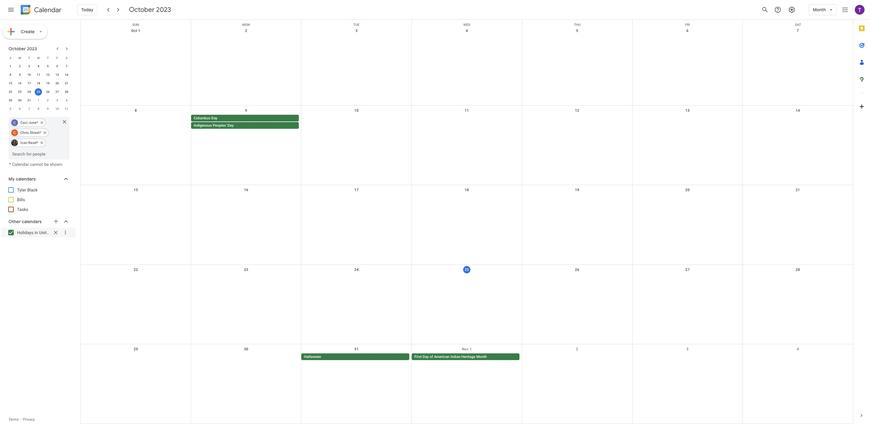 Task type: locate. For each thing, give the bounding box(es) containing it.
9 up columbus day button at top left
[[245, 108, 247, 112]]

5 down the 29 element at left top
[[10, 107, 11, 110]]

* up search for people text field on the left top
[[37, 141, 38, 145]]

0 horizontal spatial 23
[[18, 90, 22, 93]]

month inside button
[[476, 355, 487, 359]]

31 inside october 2023 grid
[[27, 99, 31, 102]]

23 element
[[16, 88, 23, 96]]

15 element
[[7, 80, 14, 87]]

1 inside the november 1 element
[[38, 99, 39, 102]]

2 vertical spatial 7
[[28, 107, 30, 110]]

0 vertical spatial 23
[[18, 90, 22, 93]]

12 inside october 2023 grid
[[46, 73, 50, 76]]

thu
[[574, 23, 581, 27]]

2 t from the left
[[47, 56, 49, 60]]

6 down f
[[56, 65, 58, 68]]

0 vertical spatial 17
[[27, 82, 31, 85]]

16
[[18, 82, 22, 85], [244, 188, 248, 192]]

0 horizontal spatial day
[[211, 116, 217, 120]]

0 horizontal spatial 31
[[27, 99, 31, 102]]

november 1 element
[[35, 97, 42, 104]]

0 vertical spatial 20
[[55, 82, 59, 85]]

0 horizontal spatial 6
[[19, 107, 21, 110]]

1 horizontal spatial 27
[[685, 267, 690, 272]]

2 inside november 2 element
[[47, 99, 49, 102]]

october up sun
[[129, 5, 155, 14]]

2 horizontal spatial 8
[[135, 108, 137, 112]]

13 inside "grid"
[[685, 108, 690, 112]]

day for first
[[423, 355, 429, 359]]

31 inside "grid"
[[354, 347, 359, 351]]

28 inside october 2023 grid
[[65, 90, 68, 93]]

columbus
[[194, 116, 210, 120]]

29
[[9, 99, 12, 102], [134, 347, 138, 351]]

6 inside "grid"
[[687, 29, 689, 33]]

calendar heading
[[33, 6, 61, 14]]

settings menu image
[[788, 6, 796, 13]]

month
[[813, 7, 826, 12], [476, 355, 487, 359]]

28
[[65, 90, 68, 93], [796, 267, 800, 272]]

11
[[37, 73, 40, 76], [65, 107, 68, 110], [465, 108, 469, 112]]

0 vertical spatial 28
[[65, 90, 68, 93]]

31 for 1
[[27, 99, 31, 102]]

30 inside "grid"
[[244, 347, 248, 351]]

25 inside cell
[[37, 90, 40, 93]]

0 horizontal spatial 26
[[46, 90, 50, 93]]

columbus day button
[[191, 115, 299, 121]]

1 horizontal spatial 15
[[134, 188, 138, 192]]

28 element
[[63, 88, 70, 96]]

none search field containing * calendar cannot be shown
[[0, 114, 75, 167]]

13 inside "element"
[[55, 73, 59, 76]]

* down ceci june, selected "option"
[[40, 131, 41, 135]]

2 horizontal spatial day
[[423, 355, 429, 359]]

1 vertical spatial 16
[[244, 188, 248, 192]]

None search field
[[0, 114, 75, 167]]

1 vertical spatial 24
[[354, 267, 359, 272]]

1 horizontal spatial 5
[[47, 65, 49, 68]]

1 vertical spatial 13
[[685, 108, 690, 112]]

2023
[[156, 5, 171, 14], [27, 46, 37, 51]]

1 horizontal spatial 14
[[796, 108, 800, 112]]

6 for 1
[[56, 65, 58, 68]]

0 vertical spatial 14
[[65, 73, 68, 76]]

5 for 1
[[47, 65, 49, 68]]

november 9 element
[[44, 105, 51, 113]]

today button
[[77, 2, 97, 17]]

0 vertical spatial month
[[813, 7, 826, 12]]

day left the of at the bottom of page
[[423, 355, 429, 359]]

16 inside "grid"
[[244, 188, 248, 192]]

1 horizontal spatial 21
[[796, 188, 800, 192]]

my calendars button
[[1, 174, 75, 184]]

0 horizontal spatial 17
[[27, 82, 31, 85]]

nov 1
[[462, 347, 472, 351]]

october 2023 up sun
[[129, 5, 171, 14]]

0 vertical spatial 13
[[55, 73, 59, 76]]

my
[[9, 176, 15, 182]]

calendars up 'in'
[[22, 219, 42, 224]]

2 horizontal spatial 9
[[245, 108, 247, 112]]

0 horizontal spatial 13
[[55, 73, 59, 76]]

22 inside "element"
[[9, 90, 12, 93]]

5 inside "grid"
[[576, 29, 578, 33]]

1 horizontal spatial 25
[[465, 267, 469, 272]]

t left w
[[28, 56, 30, 60]]

grid containing oct 1
[[80, 20, 853, 424]]

month inside dropdown button
[[813, 7, 826, 12]]

s
[[10, 56, 11, 60], [66, 56, 67, 60]]

14 inside october 2023 grid
[[65, 73, 68, 76]]

1 horizontal spatial calendar
[[34, 6, 61, 14]]

9 up 16 element
[[19, 73, 21, 76]]

t left f
[[47, 56, 49, 60]]

calendar up create
[[34, 6, 61, 14]]

1 horizontal spatial 29
[[134, 347, 138, 351]]

* inside "chris street, selected" option
[[40, 131, 41, 135]]

17
[[27, 82, 31, 85], [354, 188, 359, 192]]

october up m
[[9, 46, 26, 51]]

31 down the 24 element
[[27, 99, 31, 102]]

november 10 element
[[54, 105, 61, 113]]

other calendars
[[9, 219, 42, 224]]

6 down "30" element
[[19, 107, 21, 110]]

13
[[55, 73, 59, 76], [685, 108, 690, 112]]

indian
[[451, 355, 461, 359]]

0 vertical spatial 27
[[55, 90, 59, 93]]

calendar
[[34, 6, 61, 14], [12, 162, 29, 167]]

calendars for other calendars
[[22, 219, 42, 224]]

first day of american indian heritage month button
[[412, 354, 520, 360]]

1 vertical spatial 17
[[354, 188, 359, 192]]

tab list
[[853, 20, 870, 407]]

calendars
[[16, 176, 36, 182], [22, 219, 42, 224]]

8
[[10, 73, 11, 76], [38, 107, 39, 110], [135, 108, 137, 112]]

24
[[27, 90, 31, 93], [354, 267, 359, 272]]

1
[[138, 29, 140, 33], [10, 65, 11, 68], [38, 99, 39, 102], [470, 347, 472, 351]]

31 up halloween button
[[354, 347, 359, 351]]

27 inside 'element'
[[55, 90, 59, 93]]

14
[[65, 73, 68, 76], [796, 108, 800, 112]]

black
[[27, 188, 38, 192]]

0 horizontal spatial 20
[[55, 82, 59, 85]]

0 vertical spatial 15
[[9, 82, 12, 85]]

0 vertical spatial calendar
[[34, 6, 61, 14]]

other calendars button
[[1, 217, 75, 226]]

t
[[28, 56, 30, 60], [47, 56, 49, 60]]

0 horizontal spatial 27
[[55, 90, 59, 93]]

11 element
[[35, 71, 42, 79]]

1 horizontal spatial 30
[[244, 347, 248, 351]]

17 element
[[25, 80, 33, 87]]

*
[[37, 121, 38, 125], [40, 131, 41, 135], [37, 141, 38, 145], [9, 162, 11, 167]]

2 horizontal spatial 10
[[354, 108, 359, 112]]

1 vertical spatial 15
[[134, 188, 138, 192]]

10
[[27, 73, 31, 76], [55, 107, 59, 110], [354, 108, 359, 112]]

calendars up tyler black
[[16, 176, 36, 182]]

1 horizontal spatial month
[[813, 7, 826, 12]]

13 for october 2023
[[55, 73, 59, 76]]

30 inside row group
[[18, 99, 22, 102]]

november 11 element
[[63, 105, 70, 113]]

1 down 25, today element
[[38, 99, 39, 102]]

13 for sun
[[685, 108, 690, 112]]

s left m
[[10, 56, 11, 60]]

8 for sun
[[135, 108, 137, 112]]

cell
[[81, 115, 191, 129], [191, 115, 301, 129], [301, 115, 412, 129], [412, 115, 522, 129], [522, 115, 632, 129], [743, 115, 853, 129], [81, 354, 191, 361], [191, 354, 301, 361], [743, 354, 853, 361]]

16 element
[[16, 80, 23, 87]]

1 vertical spatial october
[[9, 46, 26, 51]]

18
[[37, 82, 40, 85], [465, 188, 469, 192]]

* inside ican read, selected option
[[37, 141, 38, 145]]

1 horizontal spatial 20
[[685, 188, 690, 192]]

22
[[9, 90, 12, 93], [134, 267, 138, 272]]

1 horizontal spatial 2023
[[156, 5, 171, 14]]

1 right oct
[[138, 29, 140, 33]]

5 down thu
[[576, 29, 578, 33]]

1 vertical spatial calendars
[[22, 219, 42, 224]]

0 horizontal spatial 9
[[19, 73, 21, 76]]

1 horizontal spatial 24
[[354, 267, 359, 272]]

21
[[65, 82, 68, 85], [796, 188, 800, 192]]

10 for october 2023
[[27, 73, 31, 76]]

row containing 5
[[6, 105, 71, 113]]

1 vertical spatial 19
[[575, 188, 579, 192]]

2 horizontal spatial 6
[[687, 29, 689, 33]]

0 horizontal spatial october 2023
[[9, 46, 37, 51]]

november 6 element
[[16, 105, 23, 113]]

w
[[37, 56, 40, 60]]

row containing s
[[6, 54, 71, 62]]

* for "chris street, selected" option
[[40, 131, 41, 135]]

1 vertical spatial 31
[[354, 347, 359, 351]]

nov
[[462, 347, 469, 351]]

0 horizontal spatial month
[[476, 355, 487, 359]]

ican read, selected option
[[10, 138, 46, 148]]

m
[[18, 56, 21, 60]]

my calendars list
[[1, 185, 75, 214]]

1 t from the left
[[28, 56, 30, 60]]

1 vertical spatial calendar
[[12, 162, 29, 167]]

0 horizontal spatial 10
[[27, 73, 31, 76]]

23
[[18, 90, 22, 93], [244, 267, 248, 272]]

7
[[797, 29, 799, 33], [66, 65, 67, 68], [28, 107, 30, 110]]

29 for 1
[[9, 99, 12, 102]]

0 horizontal spatial s
[[10, 56, 11, 60]]

first day of american indian heritage month
[[415, 355, 487, 359]]

25 inside "grid"
[[465, 267, 469, 272]]

30
[[18, 99, 22, 102], [244, 347, 248, 351]]

1 horizontal spatial 22
[[134, 267, 138, 272]]

* up the my
[[9, 162, 11, 167]]

day inside button
[[423, 355, 429, 359]]

s right f
[[66, 56, 67, 60]]

1 horizontal spatial october 2023
[[129, 5, 171, 14]]

1 vertical spatial 14
[[796, 108, 800, 112]]

1 horizontal spatial 10
[[55, 107, 59, 110]]

9 for october 2023
[[19, 73, 21, 76]]

15
[[9, 82, 12, 85], [134, 188, 138, 192]]

0 vertical spatial 21
[[65, 82, 68, 85]]

5
[[576, 29, 578, 33], [47, 65, 49, 68], [10, 107, 11, 110]]

day right peoples'
[[228, 123, 234, 127]]

0 horizontal spatial 14
[[65, 73, 68, 76]]

1 vertical spatial october 2023
[[9, 46, 37, 51]]

f
[[56, 56, 58, 60]]

3
[[355, 29, 358, 33], [28, 65, 30, 68], [56, 99, 58, 102], [687, 347, 689, 351]]

0 vertical spatial 5
[[576, 29, 578, 33]]

2 horizontal spatial 5
[[576, 29, 578, 33]]

0 vertical spatial 7
[[797, 29, 799, 33]]

0 horizontal spatial 11
[[37, 73, 40, 76]]

row group
[[6, 62, 71, 113]]

0 horizontal spatial 29
[[9, 99, 12, 102]]

* up "chris street, selected" option
[[37, 121, 38, 125]]

1 vertical spatial 12
[[575, 108, 579, 112]]

0 vertical spatial 19
[[46, 82, 50, 85]]

bills
[[17, 197, 25, 202]]

0 vertical spatial calendars
[[16, 176, 36, 182]]

15 inside october 2023 grid
[[9, 82, 12, 85]]

12
[[46, 73, 50, 76], [575, 108, 579, 112]]

–
[[20, 417, 22, 422]]

grid
[[80, 20, 853, 424]]

0 vertical spatial 31
[[27, 99, 31, 102]]

1 horizontal spatial 16
[[244, 188, 248, 192]]

29 inside october 2023 grid
[[9, 99, 12, 102]]

* calendar cannot be shown
[[9, 162, 62, 167]]

20
[[55, 82, 59, 85], [685, 188, 690, 192]]

month right settings menu icon
[[813, 7, 826, 12]]

2
[[245, 29, 247, 33], [19, 65, 21, 68], [47, 99, 49, 102], [576, 347, 578, 351]]

october 2023 up m
[[9, 46, 37, 51]]

mon
[[242, 23, 250, 27]]

today
[[81, 7, 93, 12]]

* for ceci june, selected "option"
[[37, 121, 38, 125]]

0 horizontal spatial 28
[[65, 90, 68, 93]]

terms – privacy
[[9, 417, 35, 422]]

calendar up my calendars
[[12, 162, 29, 167]]

calendar inside search box
[[12, 162, 29, 167]]

0 vertical spatial 26
[[46, 90, 50, 93]]

21 inside 21 element
[[65, 82, 68, 85]]

26
[[46, 90, 50, 93], [575, 267, 579, 272]]

17 inside october 2023 grid
[[27, 82, 31, 85]]

0 horizontal spatial 16
[[18, 82, 22, 85]]

5 up 12 element
[[47, 65, 49, 68]]

halloween
[[304, 355, 321, 359]]

25 cell
[[34, 88, 43, 96]]

1 horizontal spatial 13
[[685, 108, 690, 112]]

0 vertical spatial october 2023
[[129, 5, 171, 14]]

0 vertical spatial 16
[[18, 82, 22, 85]]

row
[[81, 20, 853, 27], [81, 26, 853, 105], [6, 54, 71, 62], [6, 62, 71, 71], [6, 71, 71, 79], [6, 79, 71, 88], [6, 88, 71, 96], [6, 96, 71, 105], [6, 105, 71, 113], [81, 105, 853, 185], [81, 185, 853, 265], [81, 265, 853, 344], [81, 344, 853, 424]]

7 up 14 element
[[66, 65, 67, 68]]

19
[[46, 82, 50, 85], [575, 188, 579, 192]]

0 vertical spatial 30
[[18, 99, 22, 102]]

1 vertical spatial 5
[[47, 65, 49, 68]]

month right 'heritage' at the bottom right of page
[[476, 355, 487, 359]]

1 vertical spatial 18
[[465, 188, 469, 192]]

6
[[687, 29, 689, 33], [56, 65, 58, 68], [19, 107, 21, 110]]

day up peoples'
[[211, 116, 217, 120]]

in
[[35, 230, 38, 235]]

26 inside october 2023 grid
[[46, 90, 50, 93]]

october 2023
[[129, 5, 171, 14], [9, 46, 37, 51]]

0 horizontal spatial t
[[28, 56, 30, 60]]

25
[[37, 90, 40, 93], [465, 267, 469, 272]]

2 vertical spatial 6
[[19, 107, 21, 110]]

7 down 31 element
[[28, 107, 30, 110]]

indigenous
[[194, 123, 212, 127]]

31
[[27, 99, 31, 102], [354, 347, 359, 351]]

fri
[[685, 23, 690, 27]]

0 horizontal spatial 8
[[10, 73, 11, 76]]

12 inside "grid"
[[575, 108, 579, 112]]

holidays
[[17, 230, 33, 235]]

0 vertical spatial 18
[[37, 82, 40, 85]]

18 inside october 2023 grid
[[37, 82, 40, 85]]

6 down fri
[[687, 29, 689, 33]]

shown
[[50, 162, 62, 167]]

11 inside "grid"
[[465, 108, 469, 112]]

27
[[55, 90, 59, 93], [685, 267, 690, 272]]

0 horizontal spatial 12
[[46, 73, 50, 76]]

0 vertical spatial 24
[[27, 90, 31, 93]]

* inside ceci june, selected "option"
[[37, 121, 38, 125]]

october
[[129, 5, 155, 14], [9, 46, 26, 51]]

0 horizontal spatial 5
[[10, 107, 11, 110]]

peoples'
[[213, 123, 227, 127]]

main drawer image
[[7, 6, 15, 13]]

9
[[19, 73, 21, 76], [47, 107, 49, 110], [245, 108, 247, 112]]

0 vertical spatial 22
[[9, 90, 12, 93]]

1 horizontal spatial 9
[[47, 107, 49, 110]]

7 down sat on the right of page
[[797, 29, 799, 33]]

9 down november 2 element
[[47, 107, 49, 110]]

7 inside "grid"
[[797, 29, 799, 33]]

30 for nov 1
[[244, 347, 248, 351]]

4
[[466, 29, 468, 33], [38, 65, 39, 68], [66, 99, 67, 102], [797, 347, 799, 351]]

31 element
[[25, 97, 33, 104]]

12 for sun
[[575, 108, 579, 112]]

day
[[211, 116, 217, 120], [228, 123, 234, 127], [423, 355, 429, 359]]

1 horizontal spatial 31
[[354, 347, 359, 351]]

month button
[[809, 2, 837, 17]]

13 element
[[54, 71, 61, 79]]



Task type: vqa. For each thing, say whether or not it's contained in the screenshot.
the Add guests
no



Task type: describe. For each thing, give the bounding box(es) containing it.
1 horizontal spatial 17
[[354, 188, 359, 192]]

oct
[[131, 29, 137, 33]]

0 horizontal spatial 2023
[[27, 46, 37, 51]]

november 8 element
[[35, 105, 42, 113]]

1 horizontal spatial 18
[[465, 188, 469, 192]]

29 element
[[7, 97, 14, 104]]

add other calendars image
[[53, 218, 59, 224]]

november 2 element
[[44, 97, 51, 104]]

24 inside october 2023 grid
[[27, 90, 31, 93]]

first
[[415, 355, 422, 359]]

5 for oct 1
[[576, 29, 578, 33]]

7 for 1
[[66, 65, 67, 68]]

1 vertical spatial 21
[[796, 188, 800, 192]]

27 element
[[54, 88, 61, 96]]

terms
[[9, 417, 19, 422]]

holidays in united states
[[17, 230, 64, 235]]

10 element
[[25, 71, 33, 79]]

tasks
[[17, 207, 28, 212]]

tyler
[[17, 188, 26, 192]]

1 vertical spatial day
[[228, 123, 234, 127]]

1 vertical spatial 28
[[796, 267, 800, 272]]

14 for sun
[[796, 108, 800, 112]]

2 s from the left
[[66, 56, 67, 60]]

calendar element
[[19, 4, 61, 17]]

calendars for my calendars
[[16, 176, 36, 182]]

halloween button
[[301, 354, 409, 360]]

19 inside 'element'
[[46, 82, 50, 85]]

states
[[52, 230, 64, 235]]

19 element
[[44, 80, 51, 87]]

privacy link
[[23, 417, 35, 422]]

1 horizontal spatial 23
[[244, 267, 248, 272]]

8 for october 2023
[[10, 73, 11, 76]]

2 vertical spatial 5
[[10, 107, 11, 110]]

14 for october 2023
[[65, 73, 68, 76]]

1 vertical spatial 22
[[134, 267, 138, 272]]

day for columbus
[[211, 116, 217, 120]]

row containing 1
[[6, 62, 71, 71]]

cannot
[[30, 162, 43, 167]]

1 s from the left
[[10, 56, 11, 60]]

cell containing columbus day
[[191, 115, 301, 129]]

row containing oct 1
[[81, 26, 853, 105]]

31 for nov 1
[[354, 347, 359, 351]]

other
[[9, 219, 21, 224]]

20 element
[[54, 80, 61, 87]]

columbus day indigenous peoples' day
[[194, 116, 234, 127]]

0 horizontal spatial october
[[9, 46, 26, 51]]

create button
[[2, 24, 47, 39]]

1 horizontal spatial 19
[[575, 188, 579, 192]]

my calendars
[[9, 176, 36, 182]]

22 element
[[7, 88, 14, 96]]

of
[[430, 355, 433, 359]]

sat
[[795, 23, 801, 27]]

11 for october 2023
[[37, 73, 40, 76]]

create
[[21, 29, 35, 34]]

* for ican read, selected option
[[37, 141, 38, 145]]

be
[[44, 162, 49, 167]]

tue
[[353, 23, 360, 27]]

26 element
[[44, 88, 51, 96]]

november 4 element
[[63, 97, 70, 104]]

heritage
[[462, 355, 476, 359]]

holidays in united states list item
[[1, 228, 75, 237]]

1 horizontal spatial 26
[[575, 267, 579, 272]]

sun
[[132, 23, 139, 27]]

1 up the 15 element
[[10, 65, 11, 68]]

23 inside 23 element
[[18, 90, 22, 93]]

november 5 element
[[7, 105, 14, 113]]

30 element
[[16, 97, 23, 104]]

indigenous peoples' day button
[[191, 122, 299, 129]]

oct 1
[[131, 29, 140, 33]]

0 horizontal spatial 7
[[28, 107, 30, 110]]

wed
[[463, 23, 470, 27]]

row group containing 1
[[6, 62, 71, 113]]

november 7 element
[[25, 105, 33, 113]]

1 horizontal spatial 11
[[65, 107, 68, 110]]

18 element
[[35, 80, 42, 87]]

29 for nov 1
[[134, 347, 138, 351]]

1 horizontal spatial 8
[[38, 107, 39, 110]]

privacy
[[23, 417, 35, 422]]

20 inside "element"
[[55, 82, 59, 85]]

7 for oct 1
[[797, 29, 799, 33]]

0 vertical spatial 2023
[[156, 5, 171, 14]]

united
[[39, 230, 51, 235]]

11 for sun
[[465, 108, 469, 112]]

12 for october 2023
[[46, 73, 50, 76]]

terms link
[[9, 417, 19, 422]]

25, today element
[[35, 88, 42, 96]]

october 2023 grid
[[6, 54, 71, 113]]

selected people list box
[[9, 117, 60, 149]]

0 vertical spatial october
[[129, 5, 155, 14]]

row containing sun
[[81, 20, 853, 27]]

21 element
[[63, 80, 70, 87]]

american
[[434, 355, 450, 359]]

november 3 element
[[54, 97, 61, 104]]

16 inside october 2023 grid
[[18, 82, 22, 85]]

9 for sun
[[245, 108, 247, 112]]

10 for sun
[[354, 108, 359, 112]]

ceci june, selected option
[[10, 118, 46, 128]]

1 right nov
[[470, 347, 472, 351]]

chris street, selected option
[[10, 128, 49, 138]]

6 for oct 1
[[687, 29, 689, 33]]

Search for people text field
[[12, 149, 66, 159]]

14 element
[[63, 71, 70, 79]]

10 inside "element"
[[55, 107, 59, 110]]

24 element
[[25, 88, 33, 96]]

30 for 1
[[18, 99, 22, 102]]

tyler black
[[17, 188, 38, 192]]

12 element
[[44, 71, 51, 79]]



